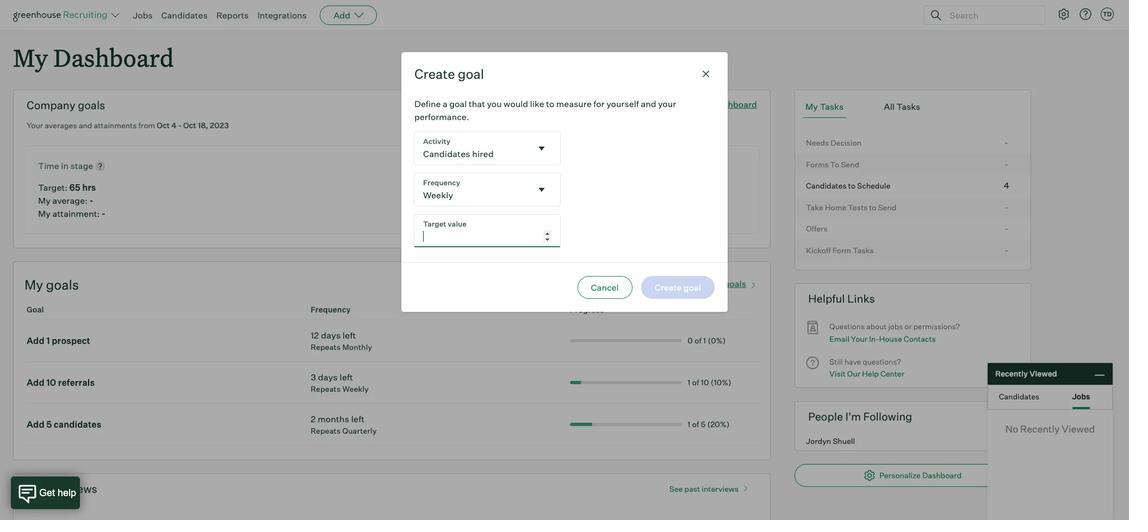 Task type: vqa. For each thing, say whether or not it's contained in the screenshot.
left the Dashboard
yes



Task type: describe. For each thing, give the bounding box(es) containing it.
like
[[530, 98, 544, 109]]

or
[[905, 322, 912, 331]]

left for 2 months left
[[351, 414, 365, 425]]

no recently viewed
[[1006, 423, 1095, 435]]

0 vertical spatial create goal
[[414, 66, 484, 82]]

take home tests to send
[[806, 203, 897, 212]]

1 vertical spatial create goal
[[638, 278, 684, 289]]

referrals
[[58, 377, 95, 388]]

in
[[61, 160, 69, 171]]

to
[[830, 160, 839, 169]]

0
[[688, 336, 693, 345]]

2 oct from the left
[[183, 121, 196, 130]]

company
[[27, 99, 75, 112]]

time in
[[38, 160, 70, 171]]

1 vertical spatial and
[[79, 121, 92, 130]]

2
[[311, 414, 316, 425]]

my interviews
[[27, 482, 97, 496]]

define a goal that you would like to measure for yourself and your performance.
[[414, 98, 676, 122]]

helpful
[[808, 292, 845, 306]]

prospect
[[52, 335, 90, 346]]

personalize dashboard
[[880, 471, 962, 480]]

left for 12 days left
[[343, 330, 356, 341]]

define
[[414, 98, 441, 109]]

my tasks
[[806, 101, 844, 112]]

my for interviews
[[27, 482, 42, 496]]

0 vertical spatial jobs
[[133, 10, 153, 21]]

people
[[808, 410, 843, 424]]

needs
[[806, 138, 829, 148]]

td button
[[1101, 8, 1114, 21]]

jordyn shuell
[[806, 437, 855, 446]]

days for 3
[[318, 372, 338, 383]]

days for 12
[[321, 330, 341, 341]]

my tasks button
[[803, 96, 847, 118]]

of for 2 months left
[[692, 420, 699, 429]]

repeats for 12
[[311, 343, 341, 352]]

1 horizontal spatial 5
[[701, 420, 706, 429]]

questions
[[830, 322, 865, 331]]

personalize
[[880, 471, 921, 480]]

12
[[311, 330, 319, 341]]

progress bar for 3 days left
[[570, 381, 682, 384]]

1 left (10%)
[[688, 378, 691, 387]]

dashboard for personalize dashboard
[[922, 471, 962, 480]]

(10%)
[[711, 378, 732, 387]]

in-
[[869, 334, 879, 344]]

help
[[862, 370, 879, 379]]

1 vertical spatial send
[[878, 203, 897, 212]]

house
[[879, 334, 902, 344]]

shuell
[[833, 437, 855, 446]]

my for dashboard
[[13, 41, 48, 73]]

0 vertical spatial viewed
[[1030, 369, 1057, 379]]

left for 3 days left
[[340, 372, 353, 383]]

forms to send
[[806, 160, 859, 169]]

permissions?
[[914, 322, 960, 331]]

contacts
[[904, 334, 936, 344]]

add for add 10 referrals
[[27, 377, 44, 388]]

would
[[504, 98, 528, 109]]

my dashboard
[[13, 41, 174, 73]]

see past interviews link
[[664, 480, 757, 494]]

monthly
[[342, 343, 372, 352]]

add for add
[[334, 10, 350, 21]]

candidates for candidates to schedule
[[806, 181, 847, 190]]

2023
[[210, 121, 229, 130]]

decision
[[831, 138, 862, 148]]

take
[[806, 203, 823, 212]]

yourself
[[607, 98, 639, 109]]

jobs link
[[133, 10, 153, 21]]

candidates for candidates
[[161, 10, 208, 21]]

2 months left repeats quarterly
[[311, 414, 377, 436]]

add 1 prospect
[[27, 335, 90, 346]]

see past interviews
[[669, 484, 739, 494]]

1 left (0%)
[[703, 336, 706, 345]]

schedule
[[857, 181, 891, 190]]

email your in-house contacts link
[[830, 333, 936, 345]]

email
[[830, 334, 850, 344]]

1 vertical spatial 4
[[1004, 180, 1010, 191]]

1 vertical spatial recently
[[1020, 423, 1060, 435]]

goal
[[27, 305, 44, 314]]

visit our help center link
[[830, 368, 905, 381]]

frequency
[[311, 305, 351, 314]]

visit
[[830, 370, 846, 379]]

needs decision
[[806, 138, 862, 148]]

tasks for all tasks
[[897, 101, 921, 112]]

td
[[1103, 10, 1112, 18]]

see for company goals
[[677, 99, 692, 110]]

about
[[867, 322, 887, 331]]

attainment:
[[52, 208, 100, 219]]

repeats for 2
[[311, 426, 341, 436]]

links
[[847, 292, 875, 306]]

add 5 candidates
[[27, 419, 101, 430]]

goal up that
[[458, 66, 484, 82]]

of for 3 days left
[[692, 378, 699, 387]]

time
[[38, 160, 59, 171]]

interviews
[[45, 482, 97, 496]]

integrations
[[257, 10, 307, 21]]

form
[[833, 246, 851, 255]]

1 left prospect
[[46, 335, 50, 346]]

candidates to schedule
[[806, 181, 891, 190]]

people i'm following
[[808, 410, 912, 424]]

center
[[881, 370, 905, 379]]

questions?
[[863, 357, 901, 367]]

jordyn shuell link
[[795, 432, 1031, 451]]

65
[[69, 182, 80, 193]]

offers
[[806, 224, 828, 233]]

1 vertical spatial create
[[638, 278, 665, 289]]

0 vertical spatial send
[[841, 160, 859, 169]]

see all goals link
[[696, 276, 759, 289]]

interviews
[[702, 484, 739, 494]]

attainments
[[94, 121, 137, 130]]

still
[[830, 357, 843, 367]]



Task type: locate. For each thing, give the bounding box(es) containing it.
0 vertical spatial and
[[641, 98, 656, 109]]

None number field
[[414, 215, 560, 247]]

0 horizontal spatial 10
[[46, 377, 56, 388]]

still have questions? visit our help center
[[830, 357, 905, 379]]

my for tasks
[[806, 101, 818, 112]]

1 vertical spatial toggle flyout image
[[536, 184, 547, 195]]

1 horizontal spatial your
[[851, 334, 868, 344]]

progress
[[570, 305, 604, 314]]

0 horizontal spatial send
[[841, 160, 859, 169]]

jobs
[[888, 322, 903, 331]]

personalize dashboard link
[[795, 465, 1031, 487]]

1 horizontal spatial and
[[641, 98, 656, 109]]

2 repeats from the top
[[311, 384, 341, 394]]

add 10 referrals
[[27, 377, 95, 388]]

viewed
[[1030, 369, 1057, 379], [1062, 423, 1095, 435]]

your averages and attainments from oct 4 - oct 18, 2023
[[27, 121, 229, 130]]

1 progress bar from the top
[[570, 339, 682, 343]]

add button
[[320, 5, 377, 25]]

and right averages
[[79, 121, 92, 130]]

create goal
[[414, 66, 484, 82], [638, 278, 684, 289]]

2 vertical spatial progress bar
[[570, 423, 682, 426]]

repeats inside 3 days left repeats weekly
[[311, 384, 341, 394]]

oct left 18,
[[183, 121, 196, 130]]

0 horizontal spatial to
[[546, 98, 554, 109]]

my for goals
[[24, 277, 43, 293]]

0 vertical spatial recently
[[995, 369, 1028, 379]]

goals for my goals
[[46, 277, 79, 293]]

see left all
[[696, 278, 711, 289]]

None text field
[[414, 173, 532, 206]]

2 vertical spatial left
[[351, 414, 365, 425]]

repeats inside 12 days left repeats monthly
[[311, 343, 341, 352]]

tasks right all
[[897, 101, 921, 112]]

1 horizontal spatial jobs
[[1072, 392, 1090, 401]]

see all goals
[[696, 278, 746, 289]]

candidates right jobs link
[[161, 10, 208, 21]]

3 repeats from the top
[[311, 426, 341, 436]]

left up 'weekly' at the bottom of the page
[[340, 372, 353, 383]]

1 horizontal spatial viewed
[[1062, 423, 1095, 435]]

0 horizontal spatial your
[[27, 121, 43, 130]]

reports
[[216, 10, 249, 21]]

1 vertical spatial jobs
[[1072, 392, 1090, 401]]

tasks
[[820, 101, 844, 112], [897, 101, 921, 112], [853, 246, 874, 255]]

see for my interviews
[[669, 484, 683, 494]]

0 horizontal spatial create goal
[[414, 66, 484, 82]]

left up monthly
[[343, 330, 356, 341]]

tasks inside all tasks button
[[897, 101, 921, 112]]

2 horizontal spatial to
[[869, 203, 876, 212]]

my goals
[[24, 277, 79, 293]]

dashboard down jobs link
[[53, 41, 174, 73]]

0 horizontal spatial 4
[[171, 121, 177, 130]]

1 vertical spatial days
[[318, 372, 338, 383]]

0 horizontal spatial and
[[79, 121, 92, 130]]

left up quarterly
[[351, 414, 365, 425]]

2 vertical spatial repeats
[[311, 426, 341, 436]]

5 left candidates
[[46, 419, 52, 430]]

add inside popup button
[[334, 10, 350, 21]]

None field
[[414, 132, 560, 165], [414, 173, 560, 206], [414, 132, 560, 165], [414, 173, 560, 206]]

of right 0
[[695, 336, 702, 345]]

and
[[641, 98, 656, 109], [79, 121, 92, 130]]

see right 'your'
[[677, 99, 692, 110]]

0 horizontal spatial create
[[414, 66, 455, 82]]

2 progress bar from the top
[[570, 381, 682, 384]]

2 horizontal spatial tasks
[[897, 101, 921, 112]]

averages
[[45, 121, 77, 130]]

left inside 12 days left repeats monthly
[[343, 330, 356, 341]]

send down schedule
[[878, 203, 897, 212]]

measure
[[556, 98, 592, 109]]

recently viewed
[[995, 369, 1057, 379]]

0 horizontal spatial dashboard
[[53, 41, 174, 73]]

repeats down months
[[311, 426, 341, 436]]

past
[[685, 484, 700, 494]]

1 horizontal spatial candidates
[[806, 181, 847, 190]]

1 horizontal spatial oct
[[183, 121, 196, 130]]

questions about jobs or permissions? email your in-house contacts
[[830, 322, 960, 344]]

your down company
[[27, 121, 43, 130]]

toggle flyout image
[[536, 143, 547, 154], [536, 184, 547, 195]]

3 days left repeats weekly
[[311, 372, 369, 394]]

target: 65 hrs my average: - my attainment: -
[[38, 182, 106, 219]]

1 vertical spatial repeats
[[311, 384, 341, 394]]

to up the take home tests to send
[[848, 181, 856, 190]]

1 vertical spatial to
[[848, 181, 856, 190]]

2 vertical spatial see
[[669, 484, 683, 494]]

0 horizontal spatial jobs
[[133, 10, 153, 21]]

12 days left repeats monthly
[[311, 330, 372, 352]]

progress bar
[[570, 339, 682, 343], [570, 381, 682, 384], [570, 423, 682, 426]]

1 vertical spatial see
[[696, 278, 711, 289]]

0 vertical spatial your
[[27, 121, 43, 130]]

performance.
[[414, 111, 469, 122]]

add for add 1 prospect
[[27, 335, 44, 346]]

left inside 2 months left repeats quarterly
[[351, 414, 365, 425]]

see left past
[[669, 484, 683, 494]]

progress bar for 12 days left
[[570, 339, 682, 343]]

dashboard
[[53, 41, 174, 73], [922, 471, 962, 480]]

that
[[469, 98, 485, 109]]

0 horizontal spatial oct
[[157, 121, 170, 130]]

add
[[334, 10, 350, 21], [27, 335, 44, 346], [27, 377, 44, 388], [27, 419, 44, 430]]

days inside 3 days left repeats weekly
[[318, 372, 338, 383]]

reports link
[[216, 10, 249, 21]]

days inside 12 days left repeats monthly
[[321, 330, 341, 341]]

repeats inside 2 months left repeats quarterly
[[311, 426, 341, 436]]

kickoff
[[806, 246, 831, 255]]

candidates link
[[161, 10, 208, 21]]

and inside define a goal that you would like to measure for yourself and your performance.
[[641, 98, 656, 109]]

1 vertical spatial dashboard
[[922, 471, 962, 480]]

my inside button
[[806, 101, 818, 112]]

of left (10%)
[[692, 378, 699, 387]]

td button
[[1099, 5, 1116, 23]]

configure image
[[1057, 8, 1070, 21]]

0 vertical spatial dashboard
[[53, 41, 174, 73]]

of left (20%) on the right
[[692, 420, 699, 429]]

jordyn
[[806, 437, 831, 446]]

0 vertical spatial create
[[414, 66, 455, 82]]

goal right a
[[449, 98, 467, 109]]

10 left referrals
[[46, 377, 56, 388]]

tasks for my tasks
[[820, 101, 844, 112]]

0 vertical spatial toggle flyout image
[[536, 143, 547, 154]]

0 vertical spatial progress bar
[[570, 339, 682, 343]]

all
[[884, 101, 895, 112]]

0 horizontal spatial candidates
[[161, 10, 208, 21]]

goals
[[78, 99, 105, 112], [46, 277, 79, 293], [724, 278, 746, 289]]

goal inside define a goal that you would like to measure for yourself and your performance.
[[449, 98, 467, 109]]

you
[[487, 98, 502, 109]]

recently
[[995, 369, 1028, 379], [1020, 423, 1060, 435]]

kickoff form tasks
[[806, 246, 874, 255]]

goal left all
[[667, 278, 684, 289]]

10
[[46, 377, 56, 388], [701, 378, 709, 387]]

0 of 1 (0%)
[[688, 336, 726, 345]]

hrs
[[82, 182, 96, 193]]

repeats for 3
[[311, 384, 341, 394]]

days right 3
[[318, 372, 338, 383]]

all tasks
[[884, 101, 921, 112]]

repeats down 3
[[311, 384, 341, 394]]

all tasks button
[[881, 96, 923, 118]]

None text field
[[414, 132, 532, 165]]

add for add 5 candidates
[[27, 419, 44, 430]]

from
[[138, 121, 155, 130]]

quarterly
[[342, 426, 377, 436]]

repeats
[[311, 343, 341, 352], [311, 384, 341, 394], [311, 426, 341, 436]]

average:
[[52, 195, 88, 206]]

stage
[[70, 160, 93, 171]]

see goal dashboard link
[[677, 99, 757, 110]]

tasks right form
[[853, 246, 874, 255]]

greenhouse recruiting image
[[13, 9, 111, 22]]

3
[[311, 372, 316, 383]]

create right cancel
[[638, 278, 665, 289]]

0 vertical spatial see
[[677, 99, 692, 110]]

to right tests on the right top of page
[[869, 203, 876, 212]]

progress bar for 2 months left
[[570, 423, 682, 426]]

2 toggle flyout image from the top
[[536, 184, 547, 195]]

goal
[[458, 66, 484, 82], [449, 98, 467, 109], [694, 99, 711, 110], [667, 278, 684, 289]]

0 horizontal spatial 5
[[46, 419, 52, 430]]

1 horizontal spatial send
[[878, 203, 897, 212]]

0 vertical spatial of
[[695, 336, 702, 345]]

1 oct from the left
[[157, 121, 170, 130]]

jobs up no recently viewed
[[1072, 392, 1090, 401]]

close modal icon image
[[699, 67, 713, 80]]

create up define
[[414, 66, 455, 82]]

repeats down 12
[[311, 343, 341, 352]]

goals for company goals
[[78, 99, 105, 112]]

2 vertical spatial to
[[869, 203, 876, 212]]

to right like
[[546, 98, 554, 109]]

10 left (10%)
[[701, 378, 709, 387]]

0 vertical spatial 4
[[171, 121, 177, 130]]

and left 'your'
[[641, 98, 656, 109]]

1 repeats from the top
[[311, 343, 341, 352]]

cancel button
[[577, 276, 632, 299]]

candidates down the forms to send
[[806, 181, 847, 190]]

your inside questions about jobs or permissions? email your in-house contacts
[[851, 334, 868, 344]]

1 horizontal spatial tasks
[[853, 246, 874, 255]]

1 horizontal spatial to
[[848, 181, 856, 190]]

1 horizontal spatial create goal
[[638, 278, 684, 289]]

2 vertical spatial of
[[692, 420, 699, 429]]

tasks inside my tasks button
[[820, 101, 844, 112]]

of for 12 days left
[[695, 336, 702, 345]]

a
[[443, 98, 448, 109]]

tab list
[[803, 96, 1023, 118]]

5 left (20%) on the right
[[701, 420, 706, 429]]

0 horizontal spatial tasks
[[820, 101, 844, 112]]

send right to
[[841, 160, 859, 169]]

0 horizontal spatial viewed
[[1030, 369, 1057, 379]]

1 toggle flyout image from the top
[[536, 143, 547, 154]]

home
[[825, 203, 846, 212]]

people i'm following link
[[795, 401, 1031, 432]]

0 vertical spatial repeats
[[311, 343, 341, 352]]

create goal link
[[638, 278, 696, 289]]

1 of 10 (10%)
[[688, 378, 732, 387]]

1 horizontal spatial 10
[[701, 378, 709, 387]]

1 vertical spatial your
[[851, 334, 868, 344]]

(20%)
[[707, 420, 730, 429]]

0 vertical spatial days
[[321, 330, 341, 341]]

oct
[[157, 121, 170, 130], [183, 121, 196, 130]]

jobs left candidates link
[[133, 10, 153, 21]]

1 horizontal spatial create
[[638, 278, 665, 289]]

1 horizontal spatial dashboard
[[922, 471, 962, 480]]

1 vertical spatial progress bar
[[570, 381, 682, 384]]

your left in-
[[851, 334, 868, 344]]

goal down close modal icon
[[694, 99, 711, 110]]

0 vertical spatial candidates
[[161, 10, 208, 21]]

left inside 3 days left repeats weekly
[[340, 372, 353, 383]]

1 vertical spatial left
[[340, 372, 353, 383]]

company goals
[[27, 99, 105, 112]]

tab list containing my tasks
[[803, 96, 1023, 118]]

to inside define a goal that you would like to measure for yourself and your performance.
[[546, 98, 554, 109]]

1 vertical spatial candidates
[[806, 181, 847, 190]]

tests
[[848, 203, 868, 212]]

1 left (20%) on the right
[[688, 420, 691, 429]]

dashboard for my dashboard
[[53, 41, 174, 73]]

tasks up needs decision
[[820, 101, 844, 112]]

Search text field
[[947, 7, 1035, 23]]

3 progress bar from the top
[[570, 423, 682, 426]]

to
[[546, 98, 554, 109], [848, 181, 856, 190], [869, 203, 876, 212]]

1 vertical spatial viewed
[[1062, 423, 1095, 435]]

0 vertical spatial left
[[343, 330, 356, 341]]

days right 12
[[321, 330, 341, 341]]

no
[[1006, 423, 1018, 435]]

0 vertical spatial to
[[546, 98, 554, 109]]

oct right the from
[[157, 121, 170, 130]]

see goal dashboard
[[677, 99, 757, 110]]

helpful links
[[808, 292, 875, 306]]

dashboard right 'personalize'
[[922, 471, 962, 480]]

1 vertical spatial of
[[692, 378, 699, 387]]

1 horizontal spatial 4
[[1004, 180, 1010, 191]]



